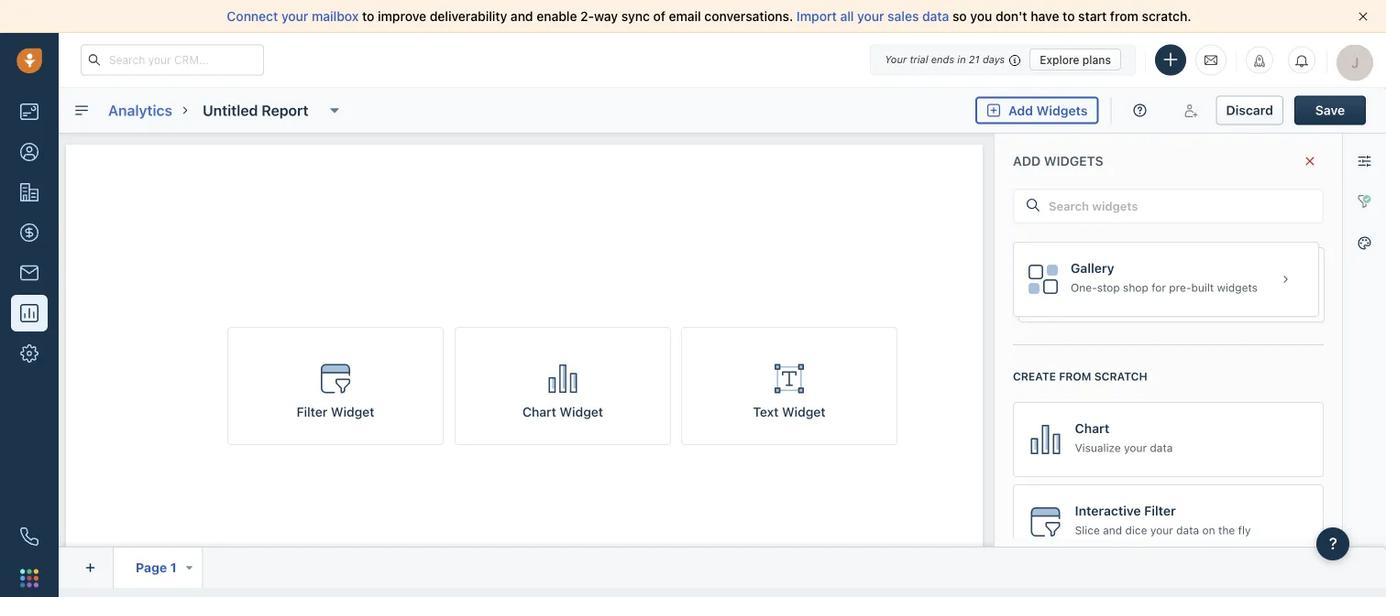 Task type: describe. For each thing, give the bounding box(es) containing it.
connect
[[227, 9, 278, 24]]

email
[[669, 9, 701, 24]]

improve
[[378, 9, 426, 24]]

of
[[653, 9, 666, 24]]

start
[[1079, 9, 1107, 24]]

deliverability
[[430, 9, 507, 24]]

connect your mailbox link
[[227, 9, 362, 24]]

explore plans link
[[1030, 49, 1121, 71]]

close image
[[1359, 12, 1368, 21]]

21
[[969, 54, 980, 66]]

scratch.
[[1142, 9, 1192, 24]]

conversations.
[[705, 9, 793, 24]]

and
[[511, 9, 533, 24]]

1 your from the left
[[281, 9, 308, 24]]

don't
[[996, 9, 1028, 24]]

sync
[[622, 9, 650, 24]]

so
[[953, 9, 967, 24]]

2-
[[581, 9, 594, 24]]

your trial ends in 21 days
[[885, 54, 1005, 66]]

mailbox
[[312, 9, 359, 24]]

import all your sales data link
[[797, 9, 953, 24]]

phone image
[[20, 528, 39, 547]]



Task type: locate. For each thing, give the bounding box(es) containing it.
from
[[1110, 9, 1139, 24]]

what's new image
[[1253, 55, 1266, 67]]

in
[[958, 54, 966, 66]]

0 horizontal spatial to
[[362, 9, 374, 24]]

your right all
[[857, 9, 884, 24]]

2 your from the left
[[857, 9, 884, 24]]

all
[[840, 9, 854, 24]]

days
[[983, 54, 1005, 66]]

explore plans
[[1040, 53, 1111, 66]]

0 horizontal spatial your
[[281, 9, 308, 24]]

Search your CRM... text field
[[81, 44, 264, 76]]

to left 'start'
[[1063, 9, 1075, 24]]

send email image
[[1205, 53, 1218, 68]]

2 to from the left
[[1063, 9, 1075, 24]]

ends
[[931, 54, 955, 66]]

your
[[281, 9, 308, 24], [857, 9, 884, 24]]

you
[[970, 9, 992, 24]]

enable
[[537, 9, 577, 24]]

your left mailbox
[[281, 9, 308, 24]]

to right mailbox
[[362, 9, 374, 24]]

1 to from the left
[[362, 9, 374, 24]]

explore
[[1040, 53, 1080, 66]]

trial
[[910, 54, 928, 66]]

import
[[797, 9, 837, 24]]

plans
[[1083, 53, 1111, 66]]

to
[[362, 9, 374, 24], [1063, 9, 1075, 24]]

data
[[922, 9, 949, 24]]

connect your mailbox to improve deliverability and enable 2-way sync of email conversations. import all your sales data so you don't have to start from scratch.
[[227, 9, 1192, 24]]

sales
[[888, 9, 919, 24]]

have
[[1031, 9, 1060, 24]]

1 horizontal spatial to
[[1063, 9, 1075, 24]]

1 horizontal spatial your
[[857, 9, 884, 24]]

way
[[594, 9, 618, 24]]

phone element
[[11, 519, 48, 556]]

your
[[885, 54, 907, 66]]

freshworks switcher image
[[20, 570, 39, 588]]



Task type: vqa. For each thing, say whether or not it's contained in the screenshot.
the top +1
no



